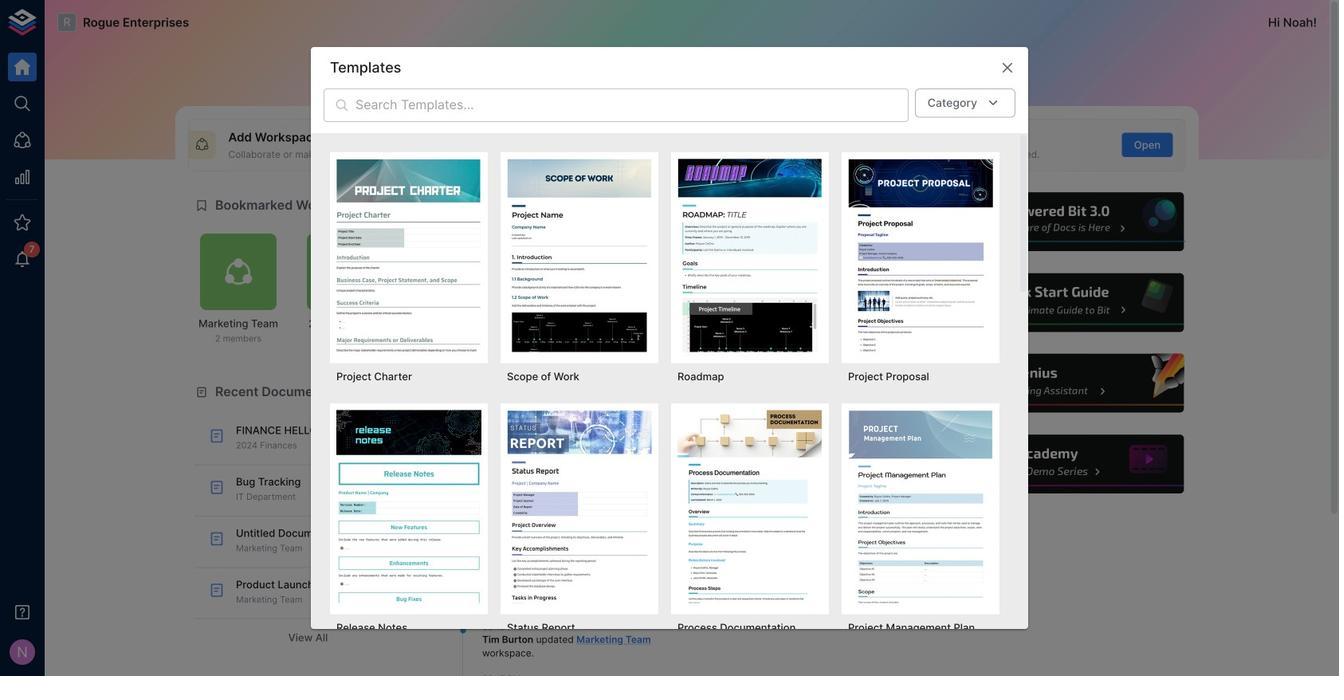 Task type: describe. For each thing, give the bounding box(es) containing it.
1 help image from the top
[[946, 190, 1186, 254]]

process documentation image
[[678, 410, 823, 603]]

project management plan image
[[848, 410, 993, 603]]

Search Templates... text field
[[356, 88, 909, 122]]

scope of work image
[[507, 159, 652, 352]]



Task type: vqa. For each thing, say whether or not it's contained in the screenshot.
Learn
no



Task type: locate. For each thing, give the bounding box(es) containing it.
2 help image from the top
[[946, 271, 1186, 334]]

release notes image
[[336, 410, 482, 603]]

project proposal image
[[848, 159, 993, 352]]

help image
[[946, 190, 1186, 254], [946, 271, 1186, 334], [946, 352, 1186, 415], [946, 432, 1186, 496]]

status report image
[[507, 410, 652, 603]]

3 help image from the top
[[946, 352, 1186, 415]]

dialog
[[311, 47, 1029, 676]]

4 help image from the top
[[946, 432, 1186, 496]]

project charter image
[[336, 159, 482, 352]]

roadmap image
[[678, 159, 823, 352]]



